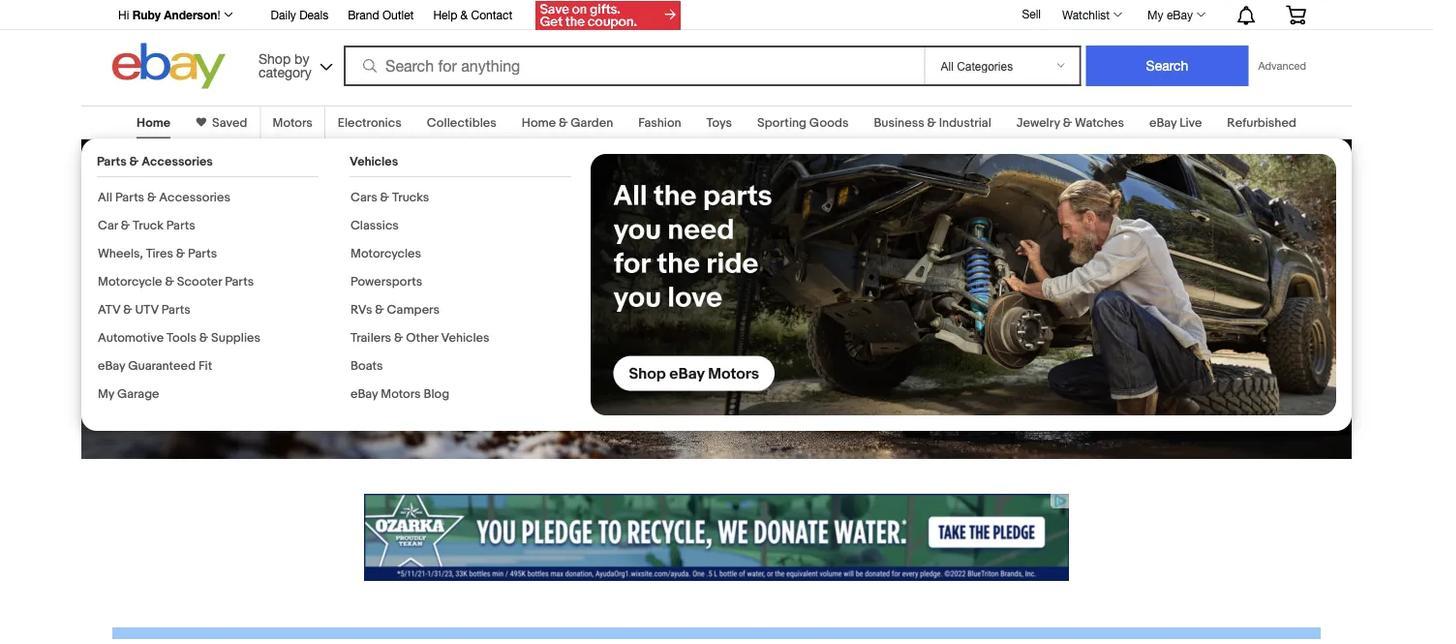 Task type: locate. For each thing, give the bounding box(es) containing it.
tires
[[146, 246, 173, 261]]

my for my garage
[[98, 386, 114, 401]]

advanced
[[1258, 60, 1306, 72]]

watchlist link
[[1052, 3, 1131, 26]]

accessories up all parts & accessories
[[141, 154, 213, 169]]

toys
[[706, 115, 732, 130]]

0 horizontal spatial my
[[98, 386, 114, 401]]

motors down category
[[272, 115, 313, 130]]

& right tools
[[199, 330, 208, 345]]

trailers & other vehicles
[[351, 330, 490, 345]]

& for car & truck parts
[[121, 218, 130, 233]]

& right jewelry
[[1063, 115, 1072, 130]]

vehicles up cars
[[350, 154, 398, 169]]

my left garage
[[98, 386, 114, 401]]

1 vertical spatial motors
[[381, 386, 421, 401]]

parts for truck
[[166, 218, 195, 233]]

parts down all parts & accessories link
[[166, 218, 195, 233]]

garage
[[117, 386, 159, 401]]

home for home & garden
[[522, 115, 556, 130]]

0 horizontal spatial home
[[137, 115, 170, 130]]

powersports link
[[351, 274, 422, 289]]

1 vertical spatial vehicles
[[441, 330, 490, 345]]

wheels,
[[98, 246, 143, 261]]

1 horizontal spatial my
[[1147, 8, 1163, 21]]

parts down motorcycle & scooter parts
[[161, 302, 191, 317]]

& left garden
[[559, 115, 568, 130]]

automotive tools & supplies
[[98, 330, 261, 345]]

& for rvs & campers
[[375, 302, 384, 317]]

my garage link
[[98, 386, 159, 401]]

category
[[259, 64, 312, 80]]

my garage
[[98, 386, 159, 401]]

ebay inside vehicles "element"
[[351, 386, 378, 401]]

classics
[[351, 218, 399, 233]]

1 horizontal spatial vehicles
[[441, 330, 490, 345]]

industrial
[[939, 115, 991, 130]]

garden
[[571, 115, 613, 130]]

shop
[[259, 50, 291, 66]]

parts for utv
[[161, 302, 191, 317]]

1 vertical spatial my
[[98, 386, 114, 401]]

& up all parts & accessories link
[[129, 154, 139, 169]]

sell
[[1022, 7, 1041, 20]]

parts right scooter
[[225, 274, 254, 289]]

season
[[209, 253, 266, 275]]

0 horizontal spatial vehicles
[[350, 154, 398, 169]]

home & garden
[[522, 115, 613, 130]]

automotive
[[98, 330, 164, 345]]

& right atv
[[123, 302, 132, 317]]

shop by category
[[259, 50, 312, 80]]

home up "parts & accessories"
[[137, 115, 170, 130]]

accessories
[[141, 154, 213, 169], [159, 190, 230, 205]]

0 vertical spatial my
[[1147, 8, 1163, 21]]

plus
[[388, 253, 422, 275]]

ebay left live
[[1149, 115, 1177, 130]]

my inside account navigation
[[1147, 8, 1163, 21]]

1 home from the left
[[137, 115, 170, 130]]

new
[[307, 253, 340, 275]]

shop by category button
[[250, 43, 337, 85]]

car & truck parts
[[98, 218, 195, 233]]

0 vertical spatial the
[[197, 155, 253, 200]]

ebay up my garage
[[98, 358, 125, 373]]

None submit
[[1086, 46, 1249, 86]]

fashion
[[638, 115, 681, 130]]

outlet
[[382, 8, 414, 21]]

fit
[[198, 358, 212, 373]]

0 vertical spatial vehicles
[[350, 154, 398, 169]]

anderson
[[164, 8, 217, 21]]

the down saved link
[[197, 155, 253, 200]]

truck
[[133, 218, 164, 233]]

sporting goods link
[[757, 115, 849, 130]]

business & industrial
[[874, 115, 991, 130]]

& right cars
[[380, 190, 389, 205]]

home left garden
[[522, 115, 556, 130]]

the up installation.
[[179, 253, 205, 275]]

ebay guaranteed fit link
[[98, 358, 212, 373]]

1 horizontal spatial motors
[[381, 386, 421, 401]]

car & truck parts link
[[98, 218, 195, 233]]

ebay
[[1167, 8, 1193, 21], [1149, 115, 1177, 130], [98, 358, 125, 373], [351, 386, 378, 401]]

trailers
[[351, 330, 391, 345]]

daily deals link
[[271, 5, 328, 26]]

motors inside vehicles "element"
[[381, 386, 421, 401]]

& down "tires"
[[165, 274, 174, 289]]

& inside "help & contact" link
[[461, 8, 468, 21]]

boats
[[351, 358, 383, 373]]

winter
[[112, 200, 216, 245]]

hi
[[118, 8, 129, 21]]

1 vertical spatial the
[[179, 253, 205, 275]]

brand outlet
[[348, 8, 414, 21]]

0 horizontal spatial motors
[[272, 115, 313, 130]]

rule the roads all winter main content
[[0, 94, 1433, 640]]

ebay right watchlist link
[[1167, 8, 1193, 21]]

jewelry & watches link
[[1016, 115, 1124, 130]]

vehicles
[[350, 154, 398, 169], [441, 330, 490, 345]]

local
[[112, 275, 151, 296]]

0 vertical spatial accessories
[[141, 154, 213, 169]]

trailers & other vehicles link
[[351, 330, 490, 345]]

refurbished
[[1227, 115, 1296, 130]]

parts
[[97, 154, 127, 169], [115, 190, 144, 205], [166, 218, 195, 233], [188, 246, 217, 261], [225, 274, 254, 289], [161, 302, 191, 317]]

ruby
[[132, 8, 161, 21]]

my right watchlist link
[[1147, 8, 1163, 21]]

!
[[217, 8, 220, 21]]

ebay down boats link
[[351, 386, 378, 401]]

&
[[461, 8, 468, 21], [559, 115, 568, 130], [927, 115, 936, 130], [1063, 115, 1072, 130], [129, 154, 139, 169], [147, 190, 156, 205], [380, 190, 389, 205], [121, 218, 130, 233], [176, 246, 185, 261], [165, 274, 174, 289], [123, 302, 132, 317], [375, 302, 384, 317], [199, 330, 208, 345], [394, 330, 403, 345]]

ebay for ebay motors blog
[[351, 386, 378, 401]]

home
[[137, 115, 170, 130], [522, 115, 556, 130]]

my inside 'parts & accessories' element
[[98, 386, 114, 401]]

advertisement region
[[364, 494, 1069, 581]]

vehicles right other
[[441, 330, 490, 345]]

motors left blog
[[381, 386, 421, 401]]

& for trailers & other vehicles
[[394, 330, 403, 345]]

trucks
[[392, 190, 429, 205]]

motors
[[272, 115, 313, 130], [381, 386, 421, 401]]

ebay guaranteed fit
[[98, 358, 212, 373]]

a person in a gray shirt and navy blue jeans is sitting below a black car that's lifted slightly above him, and is working on the wheel area with the tire removed. there are plants and grass in the background. image
[[591, 154, 1336, 415]]

jewelry
[[1016, 115, 1060, 130]]

0 vertical spatial motors
[[272, 115, 313, 130]]

other
[[406, 330, 438, 345]]

& right car
[[121, 218, 130, 233]]

my ebay
[[1147, 8, 1193, 21]]

& left other
[[394, 330, 403, 345]]

guaranteed
[[128, 358, 196, 373]]

my ebay link
[[1137, 3, 1214, 26]]

atv & utv parts link
[[98, 302, 191, 317]]

business
[[874, 115, 924, 130]]

rvs & campers
[[351, 302, 440, 317]]

ebay inside 'parts & accessories' element
[[98, 358, 125, 373]]

& right help
[[461, 8, 468, 21]]

installation.
[[155, 275, 247, 296]]

watches
[[1075, 115, 1124, 130]]

& right business
[[927, 115, 936, 130]]

1 horizontal spatial home
[[522, 115, 556, 130]]

& right rvs
[[375, 302, 384, 317]]

2 home from the left
[[522, 115, 556, 130]]

parts up scooter
[[188, 246, 217, 261]]

accessories down "parts & accessories"
[[159, 190, 230, 205]]

daily
[[271, 8, 296, 21]]

my for my ebay
[[1147, 8, 1163, 21]]



Task type: describe. For each thing, give the bounding box(es) containing it.
help & contact link
[[433, 5, 512, 26]]

brand outlet link
[[348, 5, 414, 26]]

ebay live
[[1149, 115, 1202, 130]]

parts & accessories element
[[97, 154, 319, 414]]

rule the roads all winter prep for the season with new tires, plus local installation.
[[112, 155, 422, 296]]

collectibles link
[[427, 115, 497, 130]]

motorcycle & scooter parts link
[[98, 274, 254, 289]]

all parts & accessories link
[[98, 190, 230, 205]]

& for atv & utv parts
[[123, 302, 132, 317]]

gear
[[130, 331, 167, 351]]

account navigation
[[107, 0, 1321, 32]]

parts up the all
[[97, 154, 127, 169]]

up
[[171, 331, 190, 351]]

parts for scooter
[[225, 274, 254, 289]]

shop by category banner
[[107, 0, 1321, 94]]

watchlist
[[1062, 8, 1110, 21]]

car
[[98, 218, 118, 233]]

motors link
[[272, 115, 313, 130]]

all
[[98, 190, 113, 205]]

ebay motors blog link
[[351, 386, 450, 401]]

saved
[[212, 115, 247, 130]]

sell link
[[1013, 7, 1050, 20]]

roads
[[261, 155, 359, 200]]

powersports
[[351, 274, 422, 289]]

Search for anything text field
[[347, 47, 920, 84]]

motorcycles link
[[351, 246, 421, 261]]

& for business & industrial
[[927, 115, 936, 130]]

boats link
[[351, 358, 383, 373]]

parts right the all
[[115, 190, 144, 205]]

tires,
[[344, 253, 384, 275]]

contact
[[471, 8, 512, 21]]

atv & utv parts
[[98, 302, 191, 317]]

blog
[[424, 386, 450, 401]]

& for jewelry & watches
[[1063, 115, 1072, 130]]

ebay for ebay live
[[1149, 115, 1177, 130]]

get the coupon image
[[536, 1, 681, 30]]

help & contact
[[433, 8, 512, 21]]

cars & trucks
[[351, 190, 429, 205]]

business & industrial link
[[874, 115, 991, 130]]

1 vertical spatial accessories
[[159, 190, 230, 205]]

& up truck
[[147, 190, 156, 205]]

tools
[[167, 330, 196, 345]]

parts & accessories
[[97, 154, 213, 169]]

& right for
[[176, 246, 185, 261]]

parts for &
[[188, 246, 217, 261]]

scooter
[[177, 274, 222, 289]]

ebay for ebay guaranteed fit
[[98, 358, 125, 373]]

wheels, tires & parts
[[98, 246, 217, 261]]

& for parts & accessories
[[129, 154, 139, 169]]

atv
[[98, 302, 120, 317]]

for
[[154, 253, 175, 275]]

home for home
[[137, 115, 170, 130]]

& for cars & trucks
[[380, 190, 389, 205]]

none submit inside shop by category banner
[[1086, 46, 1249, 86]]

gear up
[[130, 331, 194, 351]]

hi ruby anderson !
[[118, 8, 220, 21]]

home & garden link
[[522, 115, 613, 130]]

classics link
[[351, 218, 399, 233]]

all parts & accessories
[[98, 190, 230, 205]]

& for help & contact
[[461, 8, 468, 21]]

all
[[367, 155, 407, 200]]

ebay motors blog
[[351, 386, 450, 401]]

rule
[[112, 155, 189, 200]]

jewelry & watches
[[1016, 115, 1124, 130]]

automotive tools & supplies link
[[98, 330, 261, 345]]

daily deals
[[271, 8, 328, 21]]

& for motorcycle & scooter parts
[[165, 274, 174, 289]]

refurbished link
[[1227, 115, 1296, 130]]

brand
[[348, 8, 379, 21]]

motorcycle
[[98, 274, 162, 289]]

supplies
[[211, 330, 261, 345]]

motorcycles
[[351, 246, 421, 261]]

live
[[1180, 115, 1202, 130]]

ebay inside account navigation
[[1167, 8, 1193, 21]]

campers
[[387, 302, 440, 317]]

collectibles
[[427, 115, 497, 130]]

your shopping cart image
[[1285, 5, 1307, 24]]

deals
[[299, 8, 328, 21]]

goods
[[809, 115, 849, 130]]

cars
[[351, 190, 377, 205]]

& for home & garden
[[559, 115, 568, 130]]

fashion link
[[638, 115, 681, 130]]

electronics link
[[338, 115, 402, 130]]

cars & trucks link
[[351, 190, 429, 205]]

prep
[[112, 253, 150, 275]]

utv
[[135, 302, 159, 317]]

sporting goods
[[757, 115, 849, 130]]

rvs & campers link
[[351, 302, 440, 317]]

help
[[433, 8, 457, 21]]

vehicles element
[[350, 154, 571, 414]]

sporting
[[757, 115, 807, 130]]

by
[[294, 50, 309, 66]]

rvs
[[351, 302, 372, 317]]

electronics
[[338, 115, 402, 130]]

toys link
[[706, 115, 732, 130]]



Task type: vqa. For each thing, say whether or not it's contained in the screenshot.
the top Add
no



